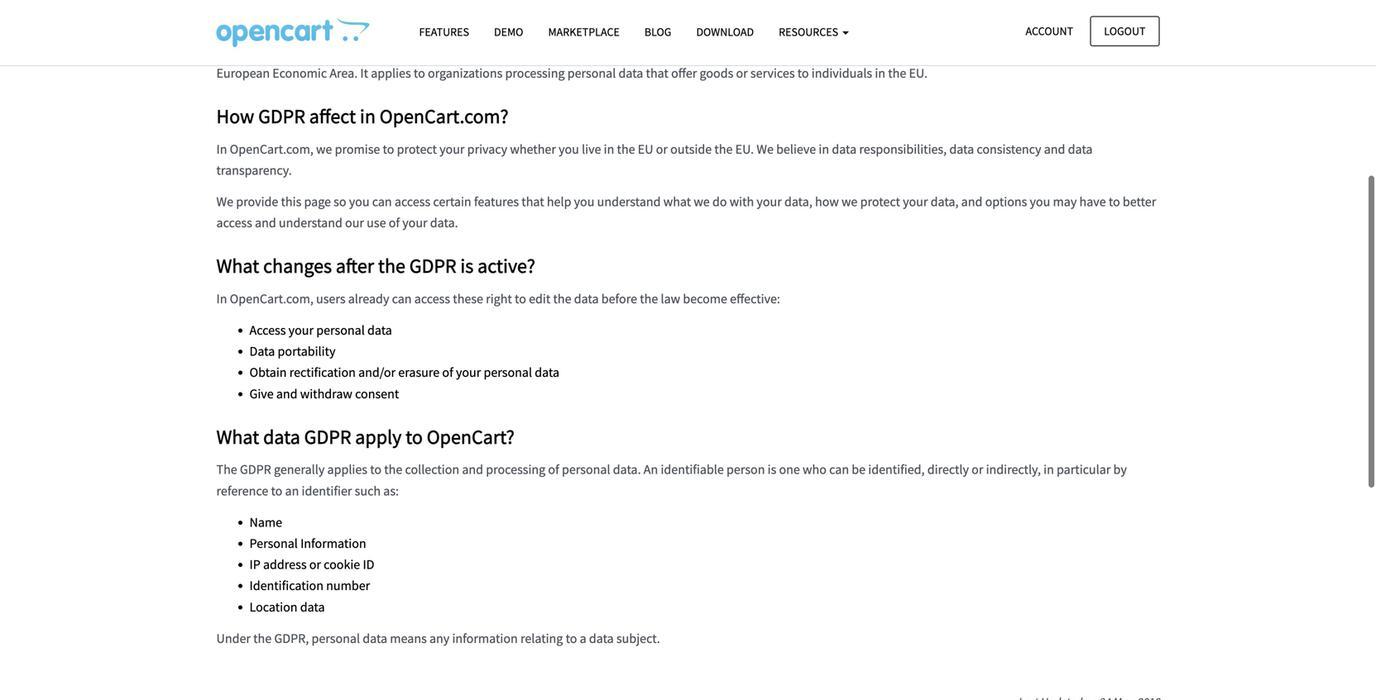 Task type: describe. For each thing, give the bounding box(es) containing it.
the general data protection regulation (gdpr) (eu) 2016/679 is a regulation in eu law on data protection and privacy for all individuals within the european union and the european economic area. it applies to organizations processing personal data that offer goods or services to individuals in the eu.
[[216, 44, 1154, 81]]

demo link
[[482, 17, 536, 46]]

processing inside the general data protection regulation (gdpr) (eu) 2016/679 is a regulation in eu law on data protection and privacy for all individuals within the european union and the european economic area. it applies to organizations processing personal data that offer goods or services to individuals in the eu.
[[505, 65, 565, 81]]

what for what data gdpr apply to opencart?
[[216, 425, 259, 450]]

the right outside
[[715, 141, 733, 157]]

2016/679
[[505, 44, 555, 60]]

opencart - gdpr image
[[216, 17, 369, 47]]

in right believe
[[819, 141, 829, 157]]

how
[[216, 104, 254, 129]]

opencart.com, for we
[[230, 141, 313, 157]]

regulation
[[374, 44, 434, 60]]

privacy inside the general data protection regulation (gdpr) (eu) 2016/679 is a regulation in eu law on data protection and privacy for all individuals within the european union and the european economic area. it applies to organizations processing personal data that offer goods or services to individuals in the eu.
[[820, 44, 860, 60]]

such
[[355, 483, 381, 500]]

the right after
[[378, 254, 405, 279]]

under the gdpr, personal data means any information relating to a data subject.
[[216, 631, 660, 647]]

who
[[803, 462, 827, 479]]

resources
[[779, 24, 841, 39]]

one
[[779, 462, 800, 479]]

0 vertical spatial understand
[[597, 194, 661, 210]]

you right so
[[349, 194, 370, 210]]

what
[[663, 194, 691, 210]]

eu inside in opencart.com, we promise to protect your privacy whether you live in the eu or outside the eu. we believe in data responsibilities, data consistency and data transparency.
[[638, 141, 653, 157]]

in opencart.com, we promise to protect your privacy whether you live in the eu or outside the eu. we believe in data responsibilities, data consistency and data transparency.
[[216, 141, 1093, 179]]

identifier
[[302, 483, 352, 500]]

or inside the gdpr generally applies to the collection and processing of personal data. an identifiable person is one who can be identified, directly or indirectly, in particular by reference to an identifier such as:
[[972, 462, 983, 479]]

download link
[[684, 17, 766, 46]]

personal up opencart?
[[484, 365, 532, 381]]

outside
[[670, 141, 712, 157]]

we inside the we provide this page so you can access certain features that help you understand what we do with your data, how we protect your data, and options you may have to better access and understand our use of your data.
[[216, 194, 233, 210]]

what changes after the gdpr is active?
[[216, 254, 535, 279]]

whether
[[510, 141, 556, 157]]

and inside in opencart.com, we promise to protect your privacy whether you live in the eu or outside the eu. we believe in data responsibilities, data consistency and data transparency.
[[1044, 141, 1065, 157]]

your up portability at the left
[[289, 322, 314, 339]]

data left consistency
[[949, 141, 974, 157]]

the right within
[[998, 44, 1017, 60]]

0 vertical spatial general
[[280, 7, 345, 31]]

gdpr,
[[274, 631, 309, 647]]

how gdpr affect in opencart.com?
[[216, 104, 509, 129]]

after
[[336, 254, 374, 279]]

to up the such
[[370, 462, 382, 479]]

the gdpr generally applies to the collection and processing of personal data. an identifiable person is one who can be identified, directly or indirectly, in particular by reference to an identifier such as:
[[216, 462, 1127, 500]]

do
[[712, 194, 727, 210]]

of inside access your personal data data portability obtain rectification and/or erasure of your personal data give and withdraw consent
[[442, 365, 453, 381]]

your down responsibilities,
[[903, 194, 928, 210]]

use
[[367, 215, 386, 231]]

1 data, from the left
[[784, 194, 812, 210]]

opencart.com?
[[380, 104, 509, 129]]

generally
[[274, 462, 325, 479]]

with
[[730, 194, 754, 210]]

to right relating
[[566, 631, 577, 647]]

the right the before
[[640, 291, 658, 307]]

be
[[852, 462, 866, 479]]

we provide this page so you can access certain features that help you understand what we do with your data, how we protect your data, and options you may have to better access and understand our use of your data.
[[216, 194, 1156, 231]]

opencart.com, for users
[[230, 291, 313, 307]]

information
[[300, 536, 366, 552]]

your right the erasure
[[456, 365, 481, 381]]

it
[[360, 65, 368, 81]]

our
[[345, 215, 364, 231]]

in right live
[[604, 141, 614, 157]]

blog
[[645, 24, 672, 39]]

and inside access your personal data data portability obtain rectification and/or erasure of your personal data give and withdraw consent
[[276, 386, 298, 402]]

changes
[[263, 254, 332, 279]]

personal
[[250, 536, 298, 552]]

features
[[419, 24, 469, 39]]

person
[[727, 462, 765, 479]]

promise
[[335, 141, 380, 157]]

as:
[[383, 483, 399, 500]]

the right live
[[617, 141, 635, 157]]

personal down users
[[316, 322, 365, 339]]

this
[[281, 194, 301, 210]]

access your personal data data portability obtain rectification and/or erasure of your personal data give and withdraw consent
[[250, 322, 560, 402]]

right
[[486, 291, 512, 307]]

data down regulation
[[619, 65, 643, 81]]

in down the all
[[875, 65, 885, 81]]

data inside the general data protection regulation (gdpr) (eu) 2016/679 is a regulation in eu law on data protection and privacy for all individuals within the european union and the european economic area. it applies to organizations processing personal data that offer goods or services to individuals in the eu.
[[285, 44, 311, 60]]

in opencart.com, users already can access these right to edit the data before the law become effective:
[[216, 291, 780, 307]]

what for what is general data protection regulation?
[[216, 7, 259, 31]]

1 horizontal spatial a
[[580, 631, 586, 647]]

gdpr up these
[[409, 254, 456, 279]]

marketplace
[[548, 24, 620, 39]]

privacy inside in opencart.com, we promise to protect your privacy whether you live in the eu or outside the eu. we believe in data responsibilities, data consistency and data transparency.
[[467, 141, 507, 157]]

the down logout
[[1135, 44, 1154, 60]]

1 horizontal spatial protection
[[391, 7, 478, 31]]

erasure
[[398, 365, 440, 381]]

personal inside the general data protection regulation (gdpr) (eu) 2016/679 is a regulation in eu law on data protection and privacy for all individuals within the european union and the european economic area. it applies to organizations processing personal data that offer goods or services to individuals in the eu.
[[567, 65, 616, 81]]

an
[[285, 483, 299, 500]]

to inside the we provide this page so you can access certain features that help you understand what we do with your data, how we protect your data, and options you may have to better access and understand our use of your data.
[[1109, 194, 1120, 210]]

directly
[[927, 462, 969, 479]]

regulation
[[579, 44, 636, 60]]

id
[[363, 557, 374, 574]]

is up these
[[460, 254, 474, 279]]

the right under
[[253, 631, 272, 647]]

personal inside the gdpr generally applies to the collection and processing of personal data. an identifiable person is one who can be identified, directly or indirectly, in particular by reference to an identifier such as:
[[562, 462, 610, 479]]

what for what changes after the gdpr is active?
[[216, 254, 259, 279]]

data down download
[[709, 44, 733, 60]]

area.
[[330, 65, 358, 81]]

you left may
[[1030, 194, 1050, 210]]

goods
[[700, 65, 733, 81]]

protection inside the general data protection regulation (gdpr) (eu) 2016/679 is a regulation in eu law on data protection and privacy for all individuals within the european union and the european economic area. it applies to organizations processing personal data that offer goods or services to individuals in the eu.
[[314, 44, 371, 60]]

eu. inside the general data protection regulation (gdpr) (eu) 2016/679 is a regulation in eu law on data protection and privacy for all individuals within the european union and the european economic area. it applies to organizations processing personal data that offer goods or services to individuals in the eu.
[[909, 65, 928, 81]]

can inside the gdpr generally applies to the collection and processing of personal data. an identifiable person is one who can be identified, directly or indirectly, in particular by reference to an identifier such as:
[[829, 462, 849, 479]]

2 horizontal spatial we
[[842, 194, 858, 210]]

believe
[[776, 141, 816, 157]]

account link
[[1012, 16, 1087, 46]]

opencart?
[[427, 425, 515, 450]]

the inside the gdpr generally applies to the collection and processing of personal data. an identifiable person is one who can be identified, directly or indirectly, in particular by reference to an identifier such as:
[[384, 462, 402, 479]]

in down the blog
[[638, 44, 649, 60]]

what is general data protection regulation?
[[216, 7, 580, 31]]

resources link
[[766, 17, 861, 46]]

1 vertical spatial law
[[661, 291, 680, 307]]

and down 'resources'
[[796, 44, 818, 60]]

in for in opencart.com, users already can access these right to edit the data before the law become effective:
[[216, 291, 227, 307]]

an
[[644, 462, 658, 479]]

collection
[[405, 462, 459, 479]]

gdpr inside the gdpr generally applies to the collection and processing of personal data. an identifiable person is one who can be identified, directly or indirectly, in particular by reference to an identifier such as:
[[240, 462, 271, 479]]

have
[[1080, 194, 1106, 210]]

in up promise
[[360, 104, 376, 129]]

0 vertical spatial access
[[395, 194, 430, 210]]

obtain
[[250, 365, 287, 381]]

is inside the general data protection regulation (gdpr) (eu) 2016/679 is a regulation in eu law on data protection and privacy for all individuals within the european union and the european economic area. it applies to organizations processing personal data that offer goods or services to individuals in the eu.
[[558, 44, 567, 60]]

location
[[250, 599, 298, 616]]

blog link
[[632, 17, 684, 46]]

effective:
[[730, 291, 780, 307]]

provide
[[236, 194, 278, 210]]

within
[[961, 44, 996, 60]]

consent
[[355, 386, 399, 402]]

rectification
[[289, 365, 356, 381]]

processing inside the gdpr generally applies to the collection and processing of personal data. an identifiable person is one who can be identified, directly or indirectly, in particular by reference to an identifier such as:
[[486, 462, 546, 479]]

1 horizontal spatial individuals
[[897, 44, 958, 60]]

we inside in opencart.com, we promise to protect your privacy whether you live in the eu or outside the eu. we believe in data responsibilities, data consistency and data transparency.
[[757, 141, 774, 157]]

in inside the gdpr generally applies to the collection and processing of personal data. an identifiable person is one who can be identified, directly or indirectly, in particular by reference to an identifier such as:
[[1044, 462, 1054, 479]]

may
[[1053, 194, 1077, 210]]

in for in opencart.com, we promise to protect your privacy whether you live in the eu or outside the eu. we believe in data responsibilities, data consistency and data transparency.
[[216, 141, 227, 157]]

marketplace link
[[536, 17, 632, 46]]

features link
[[407, 17, 482, 46]]

to right apply
[[406, 425, 423, 450]]

reference
[[216, 483, 268, 500]]

under
[[216, 631, 251, 647]]

withdraw
[[300, 386, 352, 402]]

economic
[[273, 65, 327, 81]]

(eu)
[[478, 44, 502, 60]]

transparency.
[[216, 162, 292, 179]]

and down logout
[[1111, 44, 1133, 60]]



Task type: vqa. For each thing, say whether or not it's contained in the screenshot.
the rightmost View
no



Task type: locate. For each thing, give the bounding box(es) containing it.
your down opencart.com?
[[440, 141, 465, 157]]

is inside the gdpr generally applies to the collection and processing of personal data. an identifiable person is one who can be identified, directly or indirectly, in particular by reference to an identifier such as:
[[768, 462, 776, 479]]

access left certain
[[395, 194, 430, 210]]

opencart.com, up access
[[230, 291, 313, 307]]

data
[[709, 44, 733, 60], [619, 65, 643, 81], [832, 141, 857, 157], [949, 141, 974, 157], [1068, 141, 1093, 157], [574, 291, 599, 307], [367, 322, 392, 339], [535, 365, 560, 381], [263, 425, 300, 450], [300, 599, 325, 616], [363, 631, 387, 647], [589, 631, 614, 647]]

protect
[[397, 141, 437, 157], [860, 194, 900, 210]]

0 vertical spatial protection
[[391, 7, 478, 31]]

before
[[601, 291, 637, 307]]

data
[[349, 7, 387, 31], [285, 44, 311, 60], [250, 344, 275, 360]]

0 vertical spatial of
[[389, 215, 400, 231]]

0 vertical spatial individuals
[[897, 44, 958, 60]]

1 vertical spatial of
[[442, 365, 453, 381]]

in inside in opencart.com, we promise to protect your privacy whether you live in the eu or outside the eu. we believe in data responsibilities, data consistency and data transparency.
[[216, 141, 227, 157]]

1 horizontal spatial we
[[694, 194, 710, 210]]

information
[[452, 631, 518, 647]]

union
[[1075, 44, 1109, 60]]

data up have
[[1068, 141, 1093, 157]]

the right edit
[[553, 291, 571, 307]]

1 what from the top
[[216, 7, 259, 31]]

that left the help
[[522, 194, 544, 210]]

1 vertical spatial in
[[216, 291, 227, 307]]

by
[[1113, 462, 1127, 479]]

data, left the options
[[931, 194, 959, 210]]

applies
[[371, 65, 411, 81], [327, 462, 367, 479]]

subject.
[[616, 631, 660, 647]]

on
[[692, 44, 706, 60]]

1 vertical spatial processing
[[486, 462, 546, 479]]

gdpr down withdraw
[[304, 425, 351, 450]]

data up regulation
[[349, 7, 387, 31]]

relating
[[520, 631, 563, 647]]

2 horizontal spatial of
[[548, 462, 559, 479]]

privacy left whether
[[467, 141, 507, 157]]

the
[[998, 44, 1017, 60], [1135, 44, 1154, 60], [888, 65, 906, 81], [617, 141, 635, 157], [715, 141, 733, 157], [378, 254, 405, 279], [553, 291, 571, 307], [640, 291, 658, 307], [384, 462, 402, 479], [253, 631, 272, 647]]

applies inside the general data protection regulation (gdpr) (eu) 2016/679 is a regulation in eu law on data protection and privacy for all individuals within the european union and the european economic area. it applies to organizations processing personal data that offer goods or services to individuals in the eu.
[[371, 65, 411, 81]]

0 horizontal spatial eu.
[[735, 141, 754, 157]]

opencart.com, up transparency.
[[230, 141, 313, 157]]

1 horizontal spatial protect
[[860, 194, 900, 210]]

individuals right the all
[[897, 44, 958, 60]]

2 vertical spatial what
[[216, 425, 259, 450]]

data right believe
[[832, 141, 857, 157]]

1 vertical spatial applies
[[327, 462, 367, 479]]

is left the one
[[768, 462, 776, 479]]

you inside in opencart.com, we promise to protect your privacy whether you live in the eu or outside the eu. we believe in data responsibilities, data consistency and data transparency.
[[559, 141, 579, 157]]

0 vertical spatial opencart.com,
[[230, 141, 313, 157]]

data, left how
[[784, 194, 812, 210]]

the for the gdpr generally applies to the collection and processing of personal data. an identifiable person is one who can be identified, directly or indirectly, in particular by reference to an identifier such as:
[[216, 462, 237, 479]]

your right with
[[757, 194, 782, 210]]

and left the options
[[961, 194, 983, 210]]

1 horizontal spatial understand
[[597, 194, 661, 210]]

is up economic
[[263, 7, 276, 31]]

0 horizontal spatial privacy
[[467, 141, 507, 157]]

and inside the gdpr generally applies to the collection and processing of personal data. an identifiable person is one who can be identified, directly or indirectly, in particular by reference to an identifier such as:
[[462, 462, 483, 479]]

eu. inside in opencart.com, we promise to protect your privacy whether you live in the eu or outside the eu. we believe in data responsibilities, data consistency and data transparency.
[[735, 141, 754, 157]]

1 the from the top
[[216, 44, 237, 60]]

1 vertical spatial opencart.com,
[[230, 291, 313, 307]]

0 vertical spatial what
[[216, 7, 259, 31]]

data down edit
[[535, 365, 560, 381]]

that inside the general data protection regulation (gdpr) (eu) 2016/679 is a regulation in eu law on data protection and privacy for all individuals within the european union and the european economic area. it applies to organizations processing personal data that offer goods or services to individuals in the eu.
[[646, 65, 669, 81]]

protection up (gdpr)
[[391, 7, 478, 31]]

0 horizontal spatial of
[[389, 215, 400, 231]]

1 vertical spatial understand
[[279, 215, 342, 231]]

and down opencart?
[[462, 462, 483, 479]]

to
[[414, 65, 425, 81], [798, 65, 809, 81], [383, 141, 394, 157], [1109, 194, 1120, 210], [515, 291, 526, 307], [406, 425, 423, 450], [370, 462, 382, 479], [271, 483, 282, 500], [566, 631, 577, 647]]

0 vertical spatial in
[[216, 141, 227, 157]]

1 in from the top
[[216, 141, 227, 157]]

to inside in opencart.com, we promise to protect your privacy whether you live in the eu or outside the eu. we believe in data responsibilities, data consistency and data transparency.
[[383, 141, 394, 157]]

1 vertical spatial we
[[216, 194, 233, 210]]

and down provide
[[255, 215, 276, 231]]

a right relating
[[580, 631, 586, 647]]

data up generally
[[263, 425, 300, 450]]

we left promise
[[316, 141, 332, 157]]

protection
[[391, 7, 478, 31], [314, 44, 371, 60]]

become
[[683, 291, 727, 307]]

protect down opencart.com?
[[397, 141, 437, 157]]

already
[[348, 291, 389, 307]]

1 horizontal spatial we
[[757, 141, 774, 157]]

opencart.com, inside in opencart.com, we promise to protect your privacy whether you live in the eu or outside the eu. we believe in data responsibilities, data consistency and data transparency.
[[230, 141, 313, 157]]

0 vertical spatial law
[[670, 44, 689, 60]]

consistency
[[977, 141, 1041, 157]]

general
[[280, 7, 345, 31], [240, 44, 283, 60]]

2 opencart.com, from the top
[[230, 291, 313, 307]]

can up 'use'
[[372, 194, 392, 210]]

protection up area.
[[314, 44, 371, 60]]

data down already
[[367, 322, 392, 339]]

personal right gdpr, at the left
[[312, 631, 360, 647]]

processing down 2016/679
[[505, 65, 565, 81]]

1 horizontal spatial applies
[[371, 65, 411, 81]]

0 vertical spatial a
[[569, 44, 576, 60]]

in
[[638, 44, 649, 60], [875, 65, 885, 81], [360, 104, 376, 129], [604, 141, 614, 157], [819, 141, 829, 157], [1044, 462, 1054, 479]]

1 vertical spatial eu
[[638, 141, 653, 157]]

general inside the general data protection regulation (gdpr) (eu) 2016/679 is a regulation in eu law on data protection and privacy for all individuals within the european union and the european economic area. it applies to organizations processing personal data that offer goods or services to individuals in the eu.
[[240, 44, 283, 60]]

services
[[751, 65, 795, 81]]

or inside name personal information ip address or cookie id identification number location data
[[309, 557, 321, 574]]

eu. up responsibilities,
[[909, 65, 928, 81]]

privacy left for
[[820, 44, 860, 60]]

data left the before
[[574, 291, 599, 307]]

1 horizontal spatial european
[[1019, 44, 1073, 60]]

protect inside in opencart.com, we promise to protect your privacy whether you live in the eu or outside the eu. we believe in data responsibilities, data consistency and data transparency.
[[397, 141, 437, 157]]

a down marketplace
[[569, 44, 576, 60]]

these
[[453, 291, 483, 307]]

1 horizontal spatial of
[[442, 365, 453, 381]]

to down regulation
[[414, 65, 425, 81]]

0 vertical spatial we
[[757, 141, 774, 157]]

ip
[[250, 557, 260, 574]]

download
[[696, 24, 754, 39]]

number
[[326, 578, 370, 595]]

you left live
[[559, 141, 579, 157]]

gdpr right how
[[258, 104, 305, 129]]

to left an
[[271, 483, 282, 500]]

data left subject.
[[589, 631, 614, 647]]

access
[[250, 322, 286, 339]]

gdpr up reference
[[240, 462, 271, 479]]

1 vertical spatial data
[[285, 44, 311, 60]]

european up how
[[216, 65, 270, 81]]

in left particular
[[1044, 462, 1054, 479]]

0 vertical spatial data
[[349, 7, 387, 31]]

opencart.com,
[[230, 141, 313, 157], [230, 291, 313, 307]]

you right the help
[[574, 194, 595, 210]]

active?
[[478, 254, 535, 279]]

applies down regulation
[[371, 65, 411, 81]]

0 horizontal spatial data,
[[784, 194, 812, 210]]

2 data, from the left
[[931, 194, 959, 210]]

1 horizontal spatial data,
[[931, 194, 959, 210]]

or left outside
[[656, 141, 668, 157]]

of inside the gdpr generally applies to the collection and processing of personal data. an identifiable person is one who can be identified, directly or indirectly, in particular by reference to an identifier such as:
[[548, 462, 559, 479]]

personal down regulation
[[567, 65, 616, 81]]

data. inside the gdpr generally applies to the collection and processing of personal data. an identifiable person is one who can be identified, directly or indirectly, in particular by reference to an identifier such as:
[[613, 462, 641, 479]]

data down access
[[250, 344, 275, 360]]

processing
[[505, 65, 565, 81], [486, 462, 546, 479]]

to right services
[[798, 65, 809, 81]]

to left edit
[[515, 291, 526, 307]]

2 what from the top
[[216, 254, 259, 279]]

2 in from the top
[[216, 291, 227, 307]]

offer
[[671, 65, 697, 81]]

data inside access your personal data data portability obtain rectification and/or erasure of your personal data give and withdraw consent
[[250, 344, 275, 360]]

0 horizontal spatial we
[[316, 141, 332, 157]]

1 vertical spatial data.
[[613, 462, 641, 479]]

we left provide
[[216, 194, 233, 210]]

0 horizontal spatial we
[[216, 194, 233, 210]]

protect right how
[[860, 194, 900, 210]]

eu inside the general data protection regulation (gdpr) (eu) 2016/679 is a regulation in eu law on data protection and privacy for all individuals within the european union and the european economic area. it applies to organizations processing personal data that offer goods or services to individuals in the eu.
[[651, 44, 667, 60]]

1 vertical spatial access
[[216, 215, 252, 231]]

data. inside the we provide this page so you can access certain features that help you understand what we do with your data, how we protect your data, and options you may have to better access and understand our use of your data.
[[430, 215, 458, 231]]

can left be on the bottom of the page
[[829, 462, 849, 479]]

data left means
[[363, 631, 387, 647]]

what data gdpr apply to opencart?
[[216, 425, 515, 450]]

0 horizontal spatial understand
[[279, 215, 342, 231]]

identification
[[250, 578, 324, 595]]

0 vertical spatial that
[[646, 65, 669, 81]]

0 vertical spatial data.
[[430, 215, 458, 231]]

1 horizontal spatial eu.
[[909, 65, 928, 81]]

0 horizontal spatial individuals
[[812, 65, 872, 81]]

the up the as:
[[384, 462, 402, 479]]

that inside the we provide this page so you can access certain features that help you understand what we do with your data, how we protect your data, and options you may have to better access and understand our use of your data.
[[522, 194, 544, 210]]

0 horizontal spatial protect
[[397, 141, 437, 157]]

access left these
[[414, 291, 450, 307]]

1 horizontal spatial that
[[646, 65, 669, 81]]

2 vertical spatial access
[[414, 291, 450, 307]]

privacy
[[820, 44, 860, 60], [467, 141, 507, 157]]

0 horizontal spatial applies
[[327, 462, 367, 479]]

protect inside the we provide this page so you can access certain features that help you understand what we do with your data, how we protect your data, and options you may have to better access and understand our use of your data.
[[860, 194, 900, 210]]

law
[[670, 44, 689, 60], [661, 291, 680, 307]]

0 vertical spatial eu
[[651, 44, 667, 60]]

eu
[[651, 44, 667, 60], [638, 141, 653, 157]]

we
[[316, 141, 332, 157], [694, 194, 710, 210], [842, 194, 858, 210]]

particular
[[1057, 462, 1111, 479]]

1 vertical spatial eu.
[[735, 141, 754, 157]]

data inside name personal information ip address or cookie id identification number location data
[[300, 599, 325, 616]]

can
[[372, 194, 392, 210], [392, 291, 412, 307], [829, 462, 849, 479]]

apply
[[355, 425, 402, 450]]

1 horizontal spatial privacy
[[820, 44, 860, 60]]

1 vertical spatial individuals
[[812, 65, 872, 81]]

give
[[250, 386, 274, 402]]

eu. left believe
[[735, 141, 754, 157]]

1 vertical spatial european
[[216, 65, 270, 81]]

demo
[[494, 24, 523, 39]]

processing down opencart?
[[486, 462, 546, 479]]

1 vertical spatial a
[[580, 631, 586, 647]]

name personal information ip address or cookie id identification number location data
[[250, 515, 374, 616]]

address
[[263, 557, 307, 574]]

2 vertical spatial of
[[548, 462, 559, 479]]

means
[[390, 631, 427, 647]]

for
[[863, 44, 879, 60]]

1 vertical spatial can
[[392, 291, 412, 307]]

identified,
[[868, 462, 925, 479]]

1 opencart.com, from the top
[[230, 141, 313, 157]]

0 vertical spatial processing
[[505, 65, 565, 81]]

live
[[582, 141, 601, 157]]

is
[[263, 7, 276, 31], [558, 44, 567, 60], [460, 254, 474, 279], [768, 462, 776, 479]]

1 horizontal spatial data
[[285, 44, 311, 60]]

0 vertical spatial the
[[216, 44, 237, 60]]

1 vertical spatial that
[[522, 194, 544, 210]]

1 vertical spatial protect
[[860, 194, 900, 210]]

cookie
[[324, 557, 360, 574]]

0 vertical spatial can
[[372, 194, 392, 210]]

organizations
[[428, 65, 503, 81]]

eu left outside
[[638, 141, 653, 157]]

page
[[304, 194, 331, 210]]

applies up the such
[[327, 462, 367, 479]]

indirectly,
[[986, 462, 1041, 479]]

0 vertical spatial eu.
[[909, 65, 928, 81]]

better
[[1123, 194, 1156, 210]]

0 vertical spatial european
[[1019, 44, 1073, 60]]

0 vertical spatial applies
[[371, 65, 411, 81]]

2 the from the top
[[216, 462, 237, 479]]

we
[[757, 141, 774, 157], [216, 194, 233, 210]]

1 vertical spatial privacy
[[467, 141, 507, 157]]

1 vertical spatial protection
[[314, 44, 371, 60]]

0 horizontal spatial data
[[250, 344, 275, 360]]

0 horizontal spatial data.
[[430, 215, 458, 231]]

0 vertical spatial privacy
[[820, 44, 860, 60]]

0 horizontal spatial european
[[216, 65, 270, 81]]

identifiable
[[661, 462, 724, 479]]

eu.
[[909, 65, 928, 81], [735, 141, 754, 157]]

to right have
[[1109, 194, 1120, 210]]

of inside the we provide this page so you can access certain features that help you understand what we do with your data, how we protect your data, and options you may have to better access and understand our use of your data.
[[389, 215, 400, 231]]

2 horizontal spatial data
[[349, 7, 387, 31]]

help
[[547, 194, 571, 210]]

european down account
[[1019, 44, 1073, 60]]

applies inside the gdpr generally applies to the collection and processing of personal data. an identifiable person is one who can be identified, directly or indirectly, in particular by reference to an identifier such as:
[[327, 462, 367, 479]]

individuals down for
[[812, 65, 872, 81]]

your right 'use'
[[402, 215, 428, 231]]

data down identification
[[300, 599, 325, 616]]

law left "become"
[[661, 291, 680, 307]]

or right goods
[[736, 65, 748, 81]]

access
[[395, 194, 430, 210], [216, 215, 252, 231], [414, 291, 450, 307]]

1 vertical spatial the
[[216, 462, 237, 479]]

can inside the we provide this page so you can access certain features that help you understand what we do with your data, how we protect your data, and options you may have to better access and understand our use of your data.
[[372, 194, 392, 210]]

or inside in opencart.com, we promise to protect your privacy whether you live in the eu or outside the eu. we believe in data responsibilities, data consistency and data transparency.
[[656, 141, 668, 157]]

we inside in opencart.com, we promise to protect your privacy whether you live in the eu or outside the eu. we believe in data responsibilities, data consistency and data transparency.
[[316, 141, 332, 157]]

or inside the general data protection regulation (gdpr) (eu) 2016/679 is a regulation in eu law on data protection and privacy for all individuals within the european union and the european economic area. it applies to organizations processing personal data that offer goods or services to individuals in the eu.
[[736, 65, 748, 81]]

0 vertical spatial protect
[[397, 141, 437, 157]]

0 horizontal spatial that
[[522, 194, 544, 210]]

1 vertical spatial what
[[216, 254, 259, 279]]

options
[[985, 194, 1027, 210]]

the for the general data protection regulation (gdpr) (eu) 2016/679 is a regulation in eu law on data protection and privacy for all individuals within the european union and the european economic area. it applies to organizations processing personal data that offer goods or services to individuals in the eu.
[[216, 44, 237, 60]]

3 what from the top
[[216, 425, 259, 450]]

the inside the general data protection regulation (gdpr) (eu) 2016/679 is a regulation in eu law on data protection and privacy for all individuals within the european union and the european economic area. it applies to organizations processing personal data that offer goods or services to individuals in the eu.
[[216, 44, 237, 60]]

or right directly
[[972, 462, 983, 479]]

law inside the general data protection regulation (gdpr) (eu) 2016/679 is a regulation in eu law on data protection and privacy for all individuals within the european union and the european economic area. it applies to organizations processing personal data that offer goods or services to individuals in the eu.
[[670, 44, 689, 60]]

2 vertical spatial data
[[250, 344, 275, 360]]

a inside the general data protection regulation (gdpr) (eu) 2016/679 is a regulation in eu law on data protection and privacy for all individuals within the european union and the european economic area. it applies to organizations processing personal data that offer goods or services to individuals in the eu.
[[569, 44, 576, 60]]

0 horizontal spatial a
[[569, 44, 576, 60]]

and right give
[[276, 386, 298, 402]]

law left on
[[670, 44, 689, 60]]

1 vertical spatial general
[[240, 44, 283, 60]]

or left cookie
[[309, 557, 321, 574]]

how
[[815, 194, 839, 210]]

0 horizontal spatial protection
[[314, 44, 371, 60]]

we left do
[[694, 194, 710, 210]]

name
[[250, 515, 282, 531]]

2 vertical spatial can
[[829, 462, 849, 479]]

the inside the gdpr generally applies to the collection and processing of personal data. an identifiable person is one who can be identified, directly or indirectly, in particular by reference to an identifier such as:
[[216, 462, 237, 479]]

access down provide
[[216, 215, 252, 231]]

1 horizontal spatial data.
[[613, 462, 641, 479]]

logout link
[[1090, 16, 1160, 46]]

what
[[216, 7, 259, 31], [216, 254, 259, 279], [216, 425, 259, 450]]

the down the all
[[888, 65, 906, 81]]

the up reference
[[216, 462, 237, 479]]

responsibilities,
[[859, 141, 947, 157]]

data up economic
[[285, 44, 311, 60]]

any
[[429, 631, 450, 647]]

your inside in opencart.com, we promise to protect your privacy whether you live in the eu or outside the eu. we believe in data responsibilities, data consistency and data transparency.
[[440, 141, 465, 157]]



